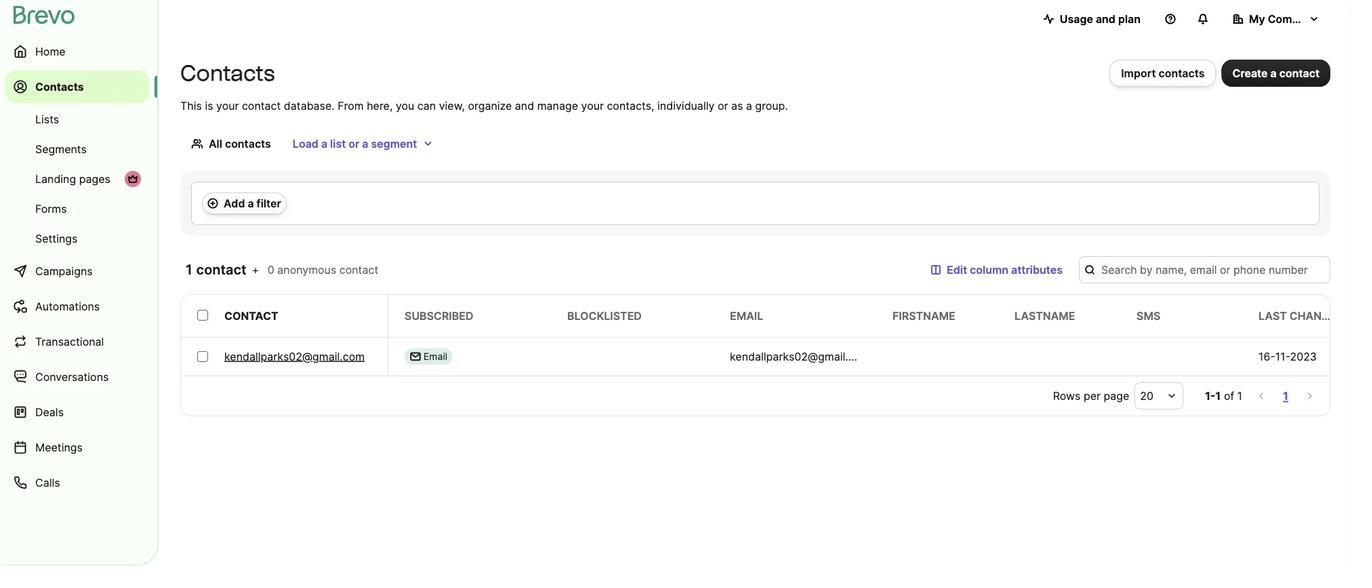 Task type: describe. For each thing, give the bounding box(es) containing it.
database.
[[284, 99, 335, 112]]

1 kendallparks02@gmail.com from the left
[[224, 350, 365, 363]]

contact left +
[[196, 261, 247, 278]]

edit
[[947, 263, 968, 276]]

all
[[209, 137, 222, 150]]

per
[[1084, 389, 1101, 402]]

16-
[[1259, 350, 1276, 363]]

anonymous
[[277, 263, 336, 276]]

1 left of
[[1216, 389, 1221, 402]]

1 your from the left
[[216, 99, 239, 112]]

filter
[[257, 197, 281, 210]]

is
[[205, 99, 213, 112]]

automations link
[[5, 290, 149, 323]]

a for add a filter
[[248, 197, 254, 210]]

conversations link
[[5, 361, 149, 393]]

a for load a list or a segment
[[321, 137, 328, 150]]

+
[[252, 263, 259, 276]]

subscribed
[[405, 309, 474, 322]]

conversations
[[35, 370, 109, 383]]

landing pages link
[[5, 165, 149, 193]]

rows per page
[[1053, 389, 1130, 402]]

plan
[[1119, 12, 1141, 25]]

11-
[[1276, 350, 1291, 363]]

2 kendallparks02@gmail.com from the left
[[730, 350, 871, 363]]

usage and plan button
[[1033, 5, 1152, 33]]

view,
[[439, 99, 465, 112]]

as
[[732, 99, 743, 112]]

create a contact button
[[1222, 60, 1331, 87]]

email
[[730, 309, 764, 322]]

forms
[[35, 202, 67, 215]]

you
[[396, 99, 414, 112]]

1 inside button
[[1284, 389, 1289, 402]]

home link
[[5, 35, 149, 68]]

changed
[[1290, 309, 1345, 322]]

all contacts
[[209, 137, 271, 150]]

1-
[[1206, 389, 1216, 402]]

here,
[[367, 99, 393, 112]]

this
[[180, 99, 202, 112]]

contact
[[224, 309, 278, 322]]

lastname
[[1015, 309, 1076, 322]]

meetings link
[[5, 431, 149, 464]]

usage and plan
[[1060, 12, 1141, 25]]

create a contact
[[1233, 66, 1320, 80]]

1 button
[[1281, 386, 1292, 405]]

my company
[[1250, 12, 1318, 25]]

a for create a contact
[[1271, 66, 1277, 80]]

usage
[[1060, 12, 1094, 25]]

settings link
[[5, 225, 149, 252]]

my
[[1250, 12, 1266, 25]]

email
[[424, 351, 448, 362]]

load a list or a segment button
[[282, 130, 444, 157]]

kendallparks02@gmail.com link
[[224, 349, 365, 365]]

list
[[330, 137, 346, 150]]

individually
[[658, 99, 715, 112]]

a right list
[[362, 137, 368, 150]]

16-11-2023
[[1259, 350, 1317, 363]]

campaigns link
[[5, 255, 149, 287]]

blocklisted
[[568, 309, 642, 322]]

load
[[293, 137, 319, 150]]

left___c25ys image
[[410, 351, 421, 362]]

transactional
[[35, 335, 104, 348]]

home
[[35, 45, 66, 58]]

deals link
[[5, 396, 149, 429]]

import
[[1122, 66, 1156, 80]]

or inside button
[[349, 137, 360, 150]]



Task type: vqa. For each thing, say whether or not it's contained in the screenshot.
first MONTH from the right
no



Task type: locate. For each thing, give the bounding box(es) containing it.
0 vertical spatial contacts
[[1159, 66, 1205, 80]]

manage
[[537, 99, 578, 112]]

add a filter button
[[202, 193, 287, 214]]

automations
[[35, 300, 100, 313]]

attributes
[[1012, 263, 1063, 276]]

a right as
[[746, 99, 752, 112]]

of
[[1224, 389, 1235, 402]]

1 vertical spatial or
[[349, 137, 360, 150]]

add a filter
[[224, 197, 281, 210]]

load a list or a segment
[[293, 137, 417, 150]]

1 vertical spatial contacts
[[225, 137, 271, 150]]

contacts right all
[[225, 137, 271, 150]]

sms
[[1137, 309, 1161, 322]]

a inside create a contact button
[[1271, 66, 1277, 80]]

and left plan
[[1096, 12, 1116, 25]]

a
[[1271, 66, 1277, 80], [746, 99, 752, 112], [321, 137, 328, 150], [362, 137, 368, 150], [248, 197, 254, 210]]

your right is
[[216, 99, 239, 112]]

column
[[970, 263, 1009, 276]]

contacts right import
[[1159, 66, 1205, 80]]

20 button
[[1135, 382, 1184, 410]]

this is your contact database. from here, you can view, organize and manage your contacts, individually or as a group.
[[180, 99, 788, 112]]

and left manage
[[515, 99, 534, 112]]

a inside add a filter "button"
[[248, 197, 254, 210]]

and
[[1096, 12, 1116, 25], [515, 99, 534, 112]]

settings
[[35, 232, 78, 245]]

landing pages
[[35, 172, 110, 185]]

1 horizontal spatial kendallparks02@gmail.com
[[730, 350, 871, 363]]

1 right of
[[1238, 389, 1243, 402]]

deals
[[35, 405, 64, 419]]

kendallparks02@gmail.com down email at the bottom
[[730, 350, 871, 363]]

last changed
[[1259, 309, 1345, 322]]

1
[[186, 261, 193, 278], [1216, 389, 1221, 402], [1238, 389, 1243, 402], [1284, 389, 1289, 402]]

or right list
[[349, 137, 360, 150]]

1 horizontal spatial contacts
[[180, 60, 275, 86]]

or left as
[[718, 99, 728, 112]]

organize
[[468, 99, 512, 112]]

1 horizontal spatial your
[[581, 99, 604, 112]]

firstname
[[893, 309, 956, 322]]

0 vertical spatial or
[[718, 99, 728, 112]]

a right create
[[1271, 66, 1277, 80]]

left___rvooi image
[[127, 174, 138, 184]]

import contacts button
[[1110, 60, 1217, 87]]

contact right create
[[1280, 66, 1320, 80]]

0
[[268, 263, 274, 276]]

edit column attributes button
[[920, 256, 1074, 283]]

contact up all contacts
[[242, 99, 281, 112]]

contacts inside button
[[1159, 66, 1205, 80]]

contacts for all contacts
[[225, 137, 271, 150]]

meetings
[[35, 441, 83, 454]]

contact right the anonymous
[[340, 263, 378, 276]]

lists
[[35, 113, 59, 126]]

company
[[1268, 12, 1318, 25]]

1 left +
[[186, 261, 193, 278]]

20
[[1141, 389, 1154, 402]]

contacts up lists
[[35, 80, 84, 93]]

1 horizontal spatial contacts
[[1159, 66, 1205, 80]]

contact inside 1 contact + 0 anonymous contact
[[340, 263, 378, 276]]

and inside button
[[1096, 12, 1116, 25]]

0 horizontal spatial or
[[349, 137, 360, 150]]

calls link
[[5, 466, 149, 499]]

2 your from the left
[[581, 99, 604, 112]]

from
[[338, 99, 364, 112]]

contacts
[[180, 60, 275, 86], [35, 80, 84, 93]]

0 vertical spatial and
[[1096, 12, 1116, 25]]

your right manage
[[581, 99, 604, 112]]

or
[[718, 99, 728, 112], [349, 137, 360, 150]]

contact
[[1280, 66, 1320, 80], [242, 99, 281, 112], [196, 261, 247, 278], [340, 263, 378, 276]]

2023
[[1291, 350, 1317, 363]]

edit column attributes
[[947, 263, 1063, 276]]

1 contact + 0 anonymous contact
[[186, 261, 378, 278]]

lists link
[[5, 106, 149, 133]]

transactional link
[[5, 325, 149, 358]]

segments link
[[5, 136, 149, 163]]

create
[[1233, 66, 1268, 80]]

contacts
[[1159, 66, 1205, 80], [225, 137, 271, 150]]

my company button
[[1222, 5, 1331, 33]]

page
[[1104, 389, 1130, 402]]

pages
[[79, 172, 110, 185]]

1-1 of 1
[[1206, 389, 1243, 402]]

0 horizontal spatial contacts
[[225, 137, 271, 150]]

can
[[418, 99, 436, 112]]

import contacts
[[1122, 66, 1205, 80]]

contacts for import contacts
[[1159, 66, 1205, 80]]

segment
[[371, 137, 417, 150]]

segments
[[35, 142, 87, 156]]

0 horizontal spatial your
[[216, 99, 239, 112]]

forms link
[[5, 195, 149, 222]]

add
[[224, 197, 245, 210]]

1 vertical spatial and
[[515, 99, 534, 112]]

landing
[[35, 172, 76, 185]]

campaigns
[[35, 264, 93, 278]]

0 horizontal spatial contacts
[[35, 80, 84, 93]]

calls
[[35, 476, 60, 489]]

kendallparks02@gmail.com down contact
[[224, 350, 365, 363]]

contacts link
[[5, 71, 149, 103]]

contacts up is
[[180, 60, 275, 86]]

rows
[[1053, 389, 1081, 402]]

1 horizontal spatial and
[[1096, 12, 1116, 25]]

1 horizontal spatial or
[[718, 99, 728, 112]]

0 horizontal spatial and
[[515, 99, 534, 112]]

contacts,
[[607, 99, 655, 112]]

last
[[1259, 309, 1287, 322]]

contact inside button
[[1280, 66, 1320, 80]]

Search by name, email or phone number search field
[[1079, 256, 1331, 283]]

a left list
[[321, 137, 328, 150]]

0 horizontal spatial kendallparks02@gmail.com
[[224, 350, 365, 363]]

1 down 16-11-2023
[[1284, 389, 1289, 402]]

group.
[[756, 99, 788, 112]]

a right add
[[248, 197, 254, 210]]

your
[[216, 99, 239, 112], [581, 99, 604, 112]]



